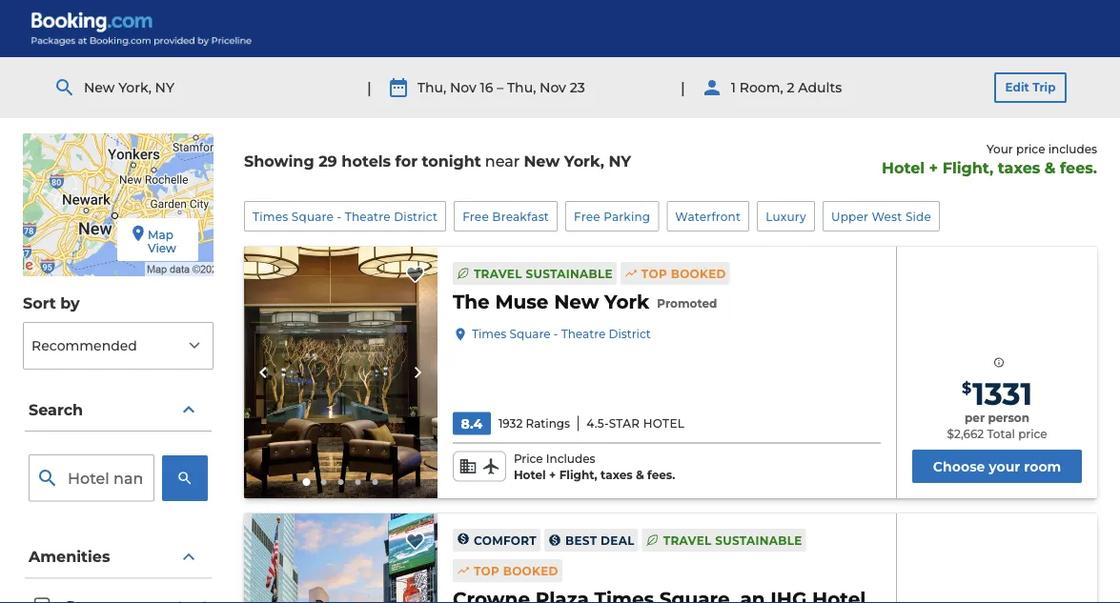 Task type: vqa. For each thing, say whether or not it's contained in the screenshot.
right Car on Airport
no



Task type: locate. For each thing, give the bounding box(es) containing it.
1 vertical spatial &
[[636, 469, 644, 482]]

travel sustainable
[[474, 267, 613, 281], [663, 534, 803, 548]]

1 horizontal spatial sustainable
[[715, 534, 803, 548]]

includes
[[1049, 142, 1098, 156]]

new down booking.com packages image
[[84, 79, 115, 96]]

1 horizontal spatial thu,
[[507, 79, 536, 96]]

edit
[[1006, 81, 1030, 94]]

1 vertical spatial new
[[524, 152, 560, 171]]

times
[[253, 210, 288, 223], [472, 328, 507, 342]]

1 horizontal spatial taxes
[[998, 158, 1041, 177]]

flight, down includes on the bottom of the page
[[559, 469, 598, 482]]

| for 1 room, 2 adults
[[681, 78, 685, 97]]

travel
[[474, 267, 522, 281], [663, 534, 712, 548]]

near
[[485, 152, 520, 171]]

taxes inside price includes hotel + flight, taxes & fees.
[[601, 469, 633, 482]]

| for thu, nov 16 – thu, nov 23
[[367, 78, 372, 97]]

travel sustainable up crowne plaza times square, an ihg hotel element
[[663, 534, 803, 548]]

new left york
[[554, 291, 599, 314]]

1 horizontal spatial +
[[929, 158, 939, 177]]

0 horizontal spatial fees.
[[648, 469, 676, 482]]

waterfront
[[675, 210, 741, 223]]

trip
[[1033, 81, 1056, 94]]

theatre down 'the muse new york - promoted' element
[[561, 328, 606, 342]]

0 vertical spatial flight,
[[943, 158, 994, 177]]

0 horizontal spatial free
[[463, 210, 489, 223]]

showing 29 hotels for tonight near new york, ny
[[244, 152, 631, 171]]

- down the muse new york
[[554, 328, 558, 342]]

$ 1331 per person $2,662 total price
[[947, 376, 1048, 441]]

2 vertical spatial hotel
[[514, 469, 546, 482]]

price
[[1017, 142, 1046, 156], [1019, 428, 1048, 441]]

fees. inside your price includes hotel + flight, taxes & fees.
[[1060, 158, 1098, 177]]

0 horizontal spatial times
[[253, 210, 288, 223]]

0 horizontal spatial taxes
[[601, 469, 633, 482]]

fees.
[[1060, 158, 1098, 177], [648, 469, 676, 482]]

0 vertical spatial taxes
[[998, 158, 1041, 177]]

$2,662
[[947, 428, 984, 441]]

fees. down includes
[[1060, 158, 1098, 177]]

1 horizontal spatial york,
[[564, 152, 604, 171]]

nov
[[450, 79, 477, 96], [540, 79, 566, 96]]

1 vertical spatial price
[[1019, 428, 1048, 441]]

0 horizontal spatial -
[[337, 210, 342, 223]]

1 horizontal spatial theatre
[[561, 328, 606, 342]]

0 horizontal spatial york,
[[118, 79, 151, 96]]

price inside your price includes hotel + flight, taxes & fees.
[[1017, 142, 1046, 156]]

total
[[987, 428, 1016, 441]]

thu, right – on the left of the page
[[507, 79, 536, 96]]

0 vertical spatial sustainable
[[526, 267, 613, 281]]

thu,
[[417, 79, 446, 96], [507, 79, 536, 96]]

parking
[[604, 210, 651, 223]]

showing
[[244, 152, 314, 171]]

1 horizontal spatial top booked
[[642, 267, 726, 281]]

-
[[337, 210, 342, 223], [554, 328, 558, 342]]

per
[[965, 412, 985, 425]]

nov left 23
[[540, 79, 566, 96]]

booked down comfort
[[503, 564, 559, 578]]

+
[[929, 158, 939, 177], [549, 469, 556, 482]]

0 horizontal spatial theatre
[[345, 210, 391, 223]]

0 horizontal spatial ny
[[155, 79, 175, 96]]

hotel inside price includes hotel + flight, taxes & fees.
[[514, 469, 546, 482]]

0 vertical spatial fees.
[[1060, 158, 1098, 177]]

0 vertical spatial +
[[929, 158, 939, 177]]

recommended button
[[23, 322, 214, 370]]

1932 ratings
[[499, 417, 570, 431]]

4.5-
[[587, 417, 609, 431]]

+ up side
[[929, 158, 939, 177]]

thu, left 16
[[417, 79, 446, 96]]

1 horizontal spatial ny
[[609, 152, 631, 171]]

nov left 16
[[450, 79, 477, 96]]

0 horizontal spatial sustainable
[[526, 267, 613, 281]]

ny down booking.com packages image
[[155, 79, 175, 96]]

0 horizontal spatial district
[[394, 210, 438, 223]]

ny up parking
[[609, 152, 631, 171]]

go to image #2 image
[[321, 480, 327, 486]]

york,
[[118, 79, 151, 96], [564, 152, 604, 171]]

york, up free parking
[[564, 152, 604, 171]]

free breakfast
[[463, 210, 549, 223]]

1 vertical spatial times
[[472, 328, 507, 342]]

times square - theatre district down the muse new york
[[472, 328, 651, 342]]

1 photo carousel region from the top
[[244, 247, 438, 499]]

1 horizontal spatial hotel
[[644, 417, 685, 431]]

29
[[319, 152, 337, 171]]

ny
[[155, 79, 175, 96], [609, 152, 631, 171]]

amenities button
[[25, 536, 212, 579]]

price right your
[[1017, 142, 1046, 156]]

your price includes hotel + flight, taxes & fees.
[[882, 142, 1098, 177]]

1 vertical spatial fees.
[[648, 469, 676, 482]]

0 vertical spatial travel
[[474, 267, 522, 281]]

free left parking
[[574, 210, 601, 223]]

sustainable
[[526, 267, 613, 281], [715, 534, 803, 548]]

1 | from the left
[[367, 78, 372, 97]]

hotel
[[882, 158, 925, 177], [644, 417, 685, 431], [514, 469, 546, 482]]

free left breakfast
[[463, 210, 489, 223]]

1 horizontal spatial square
[[510, 328, 551, 342]]

2 free from the left
[[574, 210, 601, 223]]

theatre
[[345, 210, 391, 223], [561, 328, 606, 342]]

+ inside your price includes hotel + flight, taxes & fees.
[[929, 158, 939, 177]]

1 vertical spatial times square - theatre district
[[472, 328, 651, 342]]

2 horizontal spatial hotel
[[882, 158, 925, 177]]

thu, nov 16 – thu, nov 23
[[417, 79, 585, 96]]

0 vertical spatial price
[[1017, 142, 1046, 156]]

1 vertical spatial district
[[609, 328, 651, 342]]

the muse new york
[[453, 291, 650, 314]]

crowne plaza times square, an ihg hotel element
[[453, 587, 866, 604]]

0 horizontal spatial |
[[367, 78, 372, 97]]

1 horizontal spatial travel sustainable
[[663, 534, 803, 548]]

2 vertical spatial new
[[554, 291, 599, 314]]

photo carousel region
[[244, 247, 438, 499], [244, 514, 438, 604]]

taxes
[[998, 158, 1041, 177], [601, 469, 633, 482]]

2 | from the left
[[681, 78, 685, 97]]

york
[[605, 291, 650, 314]]

district down york
[[609, 328, 651, 342]]

1 horizontal spatial &
[[1045, 158, 1056, 177]]

1 vertical spatial photo carousel region
[[244, 514, 438, 604]]

23
[[570, 79, 585, 96]]

luxury
[[766, 210, 807, 223]]

1 horizontal spatial nov
[[540, 79, 566, 96]]

upper
[[832, 210, 869, 223]]

hotel right star
[[644, 417, 685, 431]]

0 horizontal spatial flight,
[[559, 469, 598, 482]]

map view
[[148, 228, 176, 256]]

1 free from the left
[[463, 210, 489, 223]]

taxes down your
[[998, 158, 1041, 177]]

your
[[989, 459, 1021, 475]]

muse
[[495, 291, 549, 314]]

york, down booking.com packages image
[[118, 79, 151, 96]]

0 vertical spatial photo carousel region
[[244, 247, 438, 499]]

1 horizontal spatial |
[[681, 78, 685, 97]]

& down includes
[[1045, 158, 1056, 177]]

square down muse on the left of page
[[510, 328, 551, 342]]

0 vertical spatial -
[[337, 210, 342, 223]]

top booked
[[642, 267, 726, 281], [474, 564, 559, 578]]

price down person
[[1019, 428, 1048, 441]]

1 horizontal spatial flight,
[[943, 158, 994, 177]]

2 photo carousel region from the top
[[244, 514, 438, 604]]

0 horizontal spatial &
[[636, 469, 644, 482]]

0 vertical spatial top booked
[[642, 267, 726, 281]]

0 horizontal spatial travel
[[474, 267, 522, 281]]

1 horizontal spatial free
[[574, 210, 601, 223]]

0 horizontal spatial top booked
[[474, 564, 559, 578]]

hotel up side
[[882, 158, 925, 177]]

district down the for at the left top of page
[[394, 210, 438, 223]]

Hotel name, brand, or keyword text field
[[29, 455, 154, 502]]

hotel for price includes hotel + flight, taxes & fees.
[[514, 469, 546, 482]]

1 vertical spatial hotel
[[644, 417, 685, 431]]

&
[[1045, 158, 1056, 177], [636, 469, 644, 482]]

times square - theatre district
[[253, 210, 438, 223], [472, 328, 651, 342]]

1 horizontal spatial fees.
[[1060, 158, 1098, 177]]

0 horizontal spatial travel sustainable
[[474, 267, 613, 281]]

sort by
[[23, 294, 80, 312]]

taxes down star
[[601, 469, 633, 482]]

price inside $ 1331 per person $2,662 total price
[[1019, 428, 1048, 441]]

top
[[642, 267, 668, 281], [474, 564, 500, 578]]

free for free parking
[[574, 210, 601, 223]]

0 vertical spatial booked
[[671, 267, 726, 281]]

2
[[787, 79, 795, 96]]

0 vertical spatial ny
[[155, 79, 175, 96]]

top booked down comfort
[[474, 564, 559, 578]]

& down 4.5-star hotel
[[636, 469, 644, 482]]

|
[[367, 78, 372, 97], [681, 78, 685, 97]]

flight, inside price includes hotel + flight, taxes & fees.
[[559, 469, 598, 482]]

1 vertical spatial +
[[549, 469, 556, 482]]

flight,
[[943, 158, 994, 177], [559, 469, 598, 482]]

includes
[[546, 453, 596, 466]]

travel up muse on the left of page
[[474, 267, 522, 281]]

+ down includes on the bottom of the page
[[549, 469, 556, 482]]

new right near
[[524, 152, 560, 171]]

1 vertical spatial top
[[474, 564, 500, 578]]

| left the 1
[[681, 78, 685, 97]]

booked
[[671, 267, 726, 281], [503, 564, 559, 578]]

0 horizontal spatial booked
[[503, 564, 559, 578]]

top down comfort
[[474, 564, 500, 578]]

go to image #1 image
[[303, 479, 310, 487]]

0 vertical spatial &
[[1045, 158, 1056, 177]]

edit trip button
[[995, 72, 1067, 103]]

times down the showing
[[253, 210, 288, 223]]

view
[[148, 242, 176, 256]]

0 horizontal spatial nov
[[450, 79, 477, 96]]

district
[[394, 210, 438, 223], [609, 328, 651, 342]]

0 horizontal spatial +
[[549, 469, 556, 482]]

1 horizontal spatial top
[[642, 267, 668, 281]]

1 vertical spatial taxes
[[601, 469, 633, 482]]

top up york
[[642, 267, 668, 281]]

1
[[731, 79, 736, 96]]

hotels
[[342, 152, 391, 171]]

times down the the
[[472, 328, 507, 342]]

adults
[[798, 79, 842, 96]]

free
[[463, 210, 489, 223], [574, 210, 601, 223]]

go to image #3 image
[[338, 480, 344, 486]]

travel sustainable up the muse new york
[[474, 267, 613, 281]]

square down 29
[[292, 210, 334, 223]]

1 vertical spatial sustainable
[[715, 534, 803, 548]]

0 horizontal spatial hotel
[[514, 469, 546, 482]]

0 vertical spatial district
[[394, 210, 438, 223]]

0 vertical spatial york,
[[118, 79, 151, 96]]

top booked down waterfront
[[642, 267, 726, 281]]

0 vertical spatial hotel
[[882, 158, 925, 177]]

1 vertical spatial york,
[[564, 152, 604, 171]]

theatre down hotels
[[345, 210, 391, 223]]

photo carousel region for the muse new york
[[244, 247, 438, 499]]

1 horizontal spatial travel
[[663, 534, 712, 548]]

1331
[[973, 376, 1033, 413]]

hotel down price
[[514, 469, 546, 482]]

fees. down 4.5-star hotel
[[648, 469, 676, 482]]

times square - theatre district down 29
[[253, 210, 438, 223]]

- down 29
[[337, 210, 342, 223]]

1 vertical spatial flight,
[[559, 469, 598, 482]]

the
[[453, 291, 490, 314]]

| up hotels
[[367, 78, 372, 97]]

1 vertical spatial top booked
[[474, 564, 559, 578]]

price
[[514, 453, 543, 466]]

booked down waterfront
[[671, 267, 726, 281]]

flight, down your
[[943, 158, 994, 177]]

1 horizontal spatial district
[[609, 328, 651, 342]]

0 horizontal spatial square
[[292, 210, 334, 223]]

8.4
[[461, 416, 483, 432]]

travel up crowne plaza times square, an ihg hotel element
[[663, 534, 712, 548]]

0 horizontal spatial times square - theatre district
[[253, 210, 438, 223]]

comfort
[[474, 534, 537, 548]]

$
[[962, 379, 972, 398]]

0 horizontal spatial thu,
[[417, 79, 446, 96]]

go to image #5 image
[[372, 480, 378, 486]]

1 horizontal spatial -
[[554, 328, 558, 342]]

1 horizontal spatial booked
[[671, 267, 726, 281]]

new
[[84, 79, 115, 96], [524, 152, 560, 171], [554, 291, 599, 314]]



Task type: describe. For each thing, give the bounding box(es) containing it.
deal
[[601, 534, 635, 548]]

your
[[987, 142, 1013, 156]]

1 vertical spatial travel sustainable
[[663, 534, 803, 548]]

choose
[[933, 459, 985, 475]]

1932
[[499, 417, 523, 431]]

for
[[395, 152, 418, 171]]

+ inside price includes hotel + flight, taxes & fees.
[[549, 469, 556, 482]]

1 room, 2 adults
[[731, 79, 842, 96]]

& inside your price includes hotel + flight, taxes & fees.
[[1045, 158, 1056, 177]]

tonight
[[422, 152, 481, 171]]

1 nov from the left
[[450, 79, 477, 96]]

search button
[[25, 389, 212, 432]]

best
[[565, 534, 597, 548]]

side
[[906, 210, 932, 223]]

1 vertical spatial theatre
[[561, 328, 606, 342]]

0 vertical spatial times square - theatre district
[[253, 210, 438, 223]]

breakfast
[[492, 210, 549, 223]]

& inside price includes hotel + flight, taxes & fees.
[[636, 469, 644, 482]]

choose your room button
[[913, 450, 1082, 484]]

1 vertical spatial square
[[510, 328, 551, 342]]

1 horizontal spatial times
[[472, 328, 507, 342]]

sort
[[23, 294, 56, 312]]

price includes hotel + flight, taxes & fees.
[[514, 453, 676, 482]]

search
[[29, 400, 83, 419]]

photo carousel region for comfort
[[244, 514, 438, 604]]

choose your room
[[933, 459, 1062, 475]]

1 vertical spatial ny
[[609, 152, 631, 171]]

0 horizontal spatial top
[[474, 564, 500, 578]]

booking.com packages image
[[31, 11, 253, 46]]

west
[[872, 210, 903, 223]]

edit trip
[[1006, 81, 1056, 94]]

16
[[480, 79, 493, 96]]

property building image
[[244, 247, 438, 499]]

the muse new york - promoted element
[[453, 289, 717, 316]]

free for free breakfast
[[463, 210, 489, 223]]

star
[[609, 417, 640, 431]]

hotel for 4.5-star hotel
[[644, 417, 685, 431]]

amenities
[[29, 548, 110, 566]]

go to image #4 image
[[355, 480, 361, 486]]

1 vertical spatial travel
[[663, 534, 712, 548]]

hotel inside your price includes hotel + flight, taxes & fees.
[[882, 158, 925, 177]]

–
[[497, 79, 504, 96]]

by
[[60, 294, 80, 312]]

0 vertical spatial square
[[292, 210, 334, 223]]

best deal
[[565, 534, 635, 548]]

new york, ny
[[84, 79, 175, 96]]

1 vertical spatial booked
[[503, 564, 559, 578]]

2 thu, from the left
[[507, 79, 536, 96]]

taxes inside your price includes hotel + flight, taxes & fees.
[[998, 158, 1041, 177]]

room,
[[740, 79, 784, 96]]

flight, inside your price includes hotel + flight, taxes & fees.
[[943, 158, 994, 177]]

0 vertical spatial times
[[253, 210, 288, 223]]

4.5-star hotel
[[587, 417, 685, 431]]

recommended
[[31, 338, 137, 354]]

upper west side
[[832, 210, 932, 223]]

1 vertical spatial -
[[554, 328, 558, 342]]

0 vertical spatial theatre
[[345, 210, 391, 223]]

ratings
[[526, 417, 570, 431]]

1 horizontal spatial times square - theatre district
[[472, 328, 651, 342]]

2 nov from the left
[[540, 79, 566, 96]]

room
[[1024, 459, 1062, 475]]

0 vertical spatial top
[[642, 267, 668, 281]]

free parking
[[574, 210, 651, 223]]

1 thu, from the left
[[417, 79, 446, 96]]

map
[[148, 228, 173, 242]]

0 vertical spatial travel sustainable
[[474, 267, 613, 281]]

0 vertical spatial new
[[84, 79, 115, 96]]

person
[[988, 412, 1030, 425]]

fees. inside price includes hotel + flight, taxes & fees.
[[648, 469, 676, 482]]



